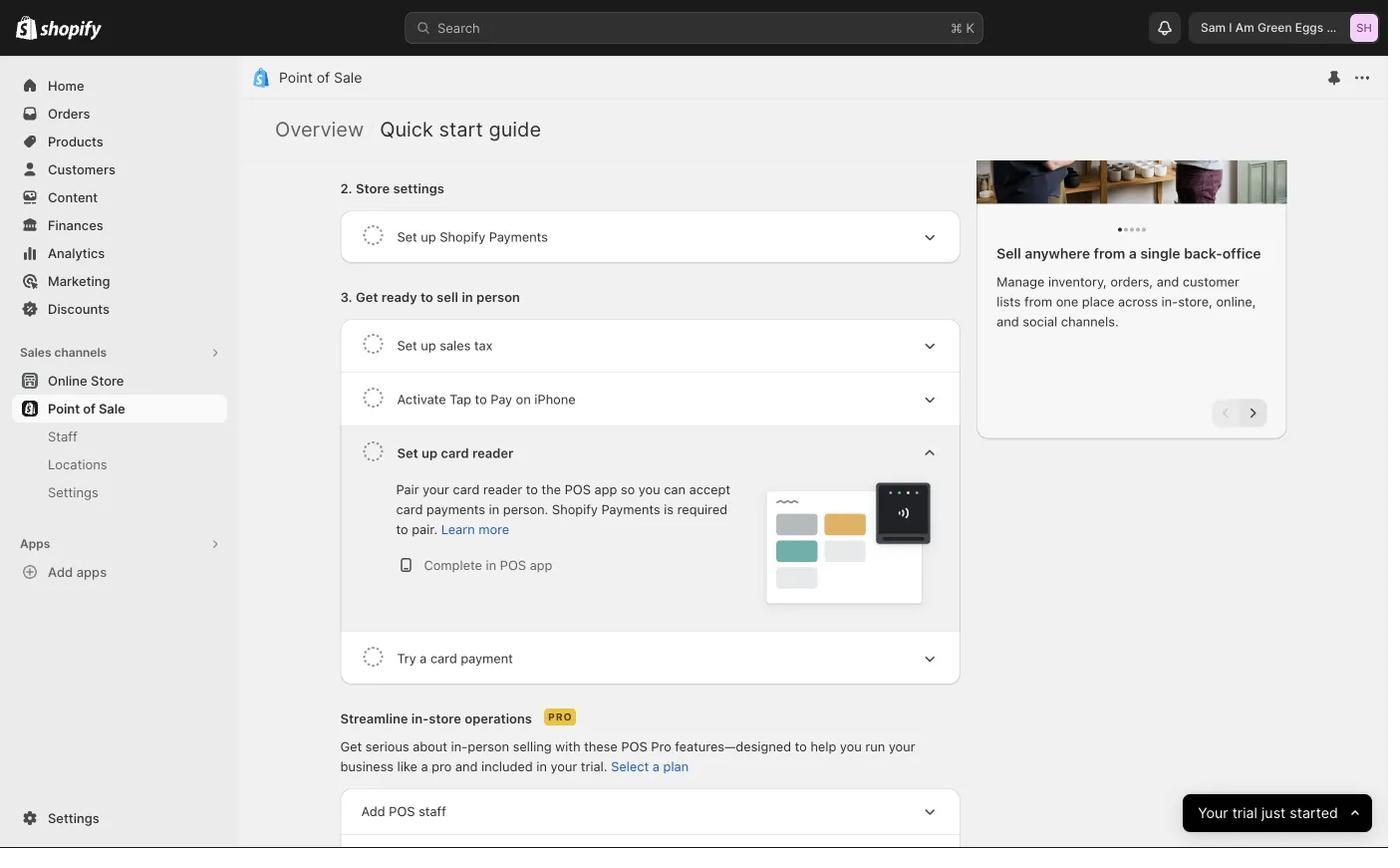 Task type: vqa. For each thing, say whether or not it's contained in the screenshot.
Save as button
no



Task type: describe. For each thing, give the bounding box(es) containing it.
channels
[[54, 345, 107, 360]]

1 horizontal spatial sale
[[334, 69, 362, 86]]

trial
[[1232, 805, 1258, 822]]

start
[[439, 117, 483, 141]]

discounts link
[[12, 295, 227, 323]]

1 vertical spatial point
[[48, 401, 80, 416]]

content link
[[12, 183, 227, 211]]

overview button
[[275, 117, 364, 141]]

k
[[966, 20, 975, 35]]

sam i am green eggs and ham
[[1201, 20, 1378, 35]]

sam i am green eggs and ham image
[[1350, 14, 1378, 42]]

customers
[[48, 161, 116, 177]]

locations
[[48, 456, 107, 472]]

discounts
[[48, 301, 110, 316]]

orders link
[[12, 100, 227, 128]]

store
[[91, 373, 124, 388]]

home link
[[12, 72, 227, 100]]

1 settings link from the top
[[12, 478, 227, 506]]

sam
[[1201, 20, 1226, 35]]

apps
[[20, 537, 50, 551]]

⌘
[[951, 20, 963, 35]]

1 horizontal spatial point of sale link
[[279, 69, 362, 86]]

ham
[[1352, 20, 1378, 35]]

add
[[48, 564, 73, 580]]

finances
[[48, 217, 103, 233]]

eggs
[[1295, 20, 1324, 35]]

your trial just started button
[[1183, 794, 1372, 832]]

sales channels
[[20, 345, 107, 360]]

staff link
[[12, 423, 227, 450]]

finances link
[[12, 211, 227, 239]]

0 horizontal spatial sale
[[99, 401, 125, 416]]

green
[[1258, 20, 1292, 35]]

search
[[438, 20, 480, 35]]

0 vertical spatial point of sale
[[279, 69, 362, 86]]

products
[[48, 134, 103, 149]]

and
[[1327, 20, 1348, 35]]

icon for point of sale image
[[251, 68, 271, 88]]

online store link
[[12, 367, 227, 395]]

1 horizontal spatial shopify image
[[40, 20, 102, 40]]

customers link
[[12, 155, 227, 183]]

marketing link
[[12, 267, 227, 295]]

products link
[[12, 128, 227, 155]]

apps
[[76, 564, 107, 580]]

add apps
[[48, 564, 107, 580]]



Task type: locate. For each thing, give the bounding box(es) containing it.
quick
[[380, 117, 433, 141]]

0 vertical spatial settings link
[[12, 478, 227, 506]]

point
[[279, 69, 313, 86], [48, 401, 80, 416]]

2 settings link from the top
[[12, 804, 227, 832]]

of down online store
[[83, 401, 95, 416]]

shopify image
[[16, 16, 37, 40], [40, 20, 102, 40]]

1 vertical spatial sale
[[99, 401, 125, 416]]

guide
[[489, 117, 541, 141]]

0 vertical spatial of
[[317, 69, 330, 86]]

0 horizontal spatial point
[[48, 401, 80, 416]]

your
[[1198, 805, 1228, 822]]

orders
[[48, 106, 90, 121]]

0 vertical spatial point
[[279, 69, 313, 86]]

online store button
[[0, 367, 239, 395]]

2 settings from the top
[[48, 810, 99, 826]]

online
[[48, 373, 87, 388]]

0 vertical spatial settings
[[48, 484, 98, 500]]

i
[[1229, 20, 1232, 35]]

0 horizontal spatial point of sale
[[48, 401, 125, 416]]

settings link
[[12, 478, 227, 506], [12, 804, 227, 832]]

sale up overview button
[[334, 69, 362, 86]]

of up overview button
[[317, 69, 330, 86]]

add apps button
[[12, 558, 227, 586]]

1 vertical spatial settings link
[[12, 804, 227, 832]]

settings
[[48, 484, 98, 500], [48, 810, 99, 826]]

1 vertical spatial point of sale
[[48, 401, 125, 416]]

point of sale link down store
[[12, 395, 227, 423]]

your trial just started
[[1198, 805, 1338, 822]]

analytics
[[48, 245, 105, 261]]

point up staff
[[48, 401, 80, 416]]

sale down store
[[99, 401, 125, 416]]

sales
[[20, 345, 51, 360]]

0 vertical spatial point of sale link
[[279, 69, 362, 86]]

apps button
[[12, 530, 227, 558]]

0 vertical spatial sale
[[334, 69, 362, 86]]

1 horizontal spatial of
[[317, 69, 330, 86]]

of
[[317, 69, 330, 86], [83, 401, 95, 416]]

locations link
[[12, 450, 227, 478]]

staff
[[48, 429, 77, 444]]

analytics link
[[12, 239, 227, 267]]

point of sale link
[[279, 69, 362, 86], [12, 395, 227, 423]]

1 horizontal spatial point of sale
[[279, 69, 362, 86]]

overview
[[275, 117, 364, 141]]

point of sale
[[279, 69, 362, 86], [48, 401, 125, 416]]

0 horizontal spatial of
[[83, 401, 95, 416]]

content
[[48, 189, 98, 205]]

point of sale down online store
[[48, 401, 125, 416]]

point of sale link up overview button
[[279, 69, 362, 86]]

point of sale up overview button
[[279, 69, 362, 86]]

1 vertical spatial of
[[83, 401, 95, 416]]

point right icon for point of sale
[[279, 69, 313, 86]]

marketing
[[48, 273, 110, 289]]

started
[[1290, 805, 1338, 822]]

home
[[48, 78, 84, 93]]

1 horizontal spatial point
[[279, 69, 313, 86]]

1 vertical spatial settings
[[48, 810, 99, 826]]

just
[[1262, 805, 1286, 822]]

1 vertical spatial point of sale link
[[12, 395, 227, 423]]

sales channels button
[[12, 339, 227, 367]]

0 horizontal spatial point of sale link
[[12, 395, 227, 423]]

⌘ k
[[951, 20, 975, 35]]

1 settings from the top
[[48, 484, 98, 500]]

sale
[[334, 69, 362, 86], [99, 401, 125, 416]]

am
[[1236, 20, 1255, 35]]

0 horizontal spatial shopify image
[[16, 16, 37, 40]]

quick start guide
[[380, 117, 541, 141]]

online store
[[48, 373, 124, 388]]



